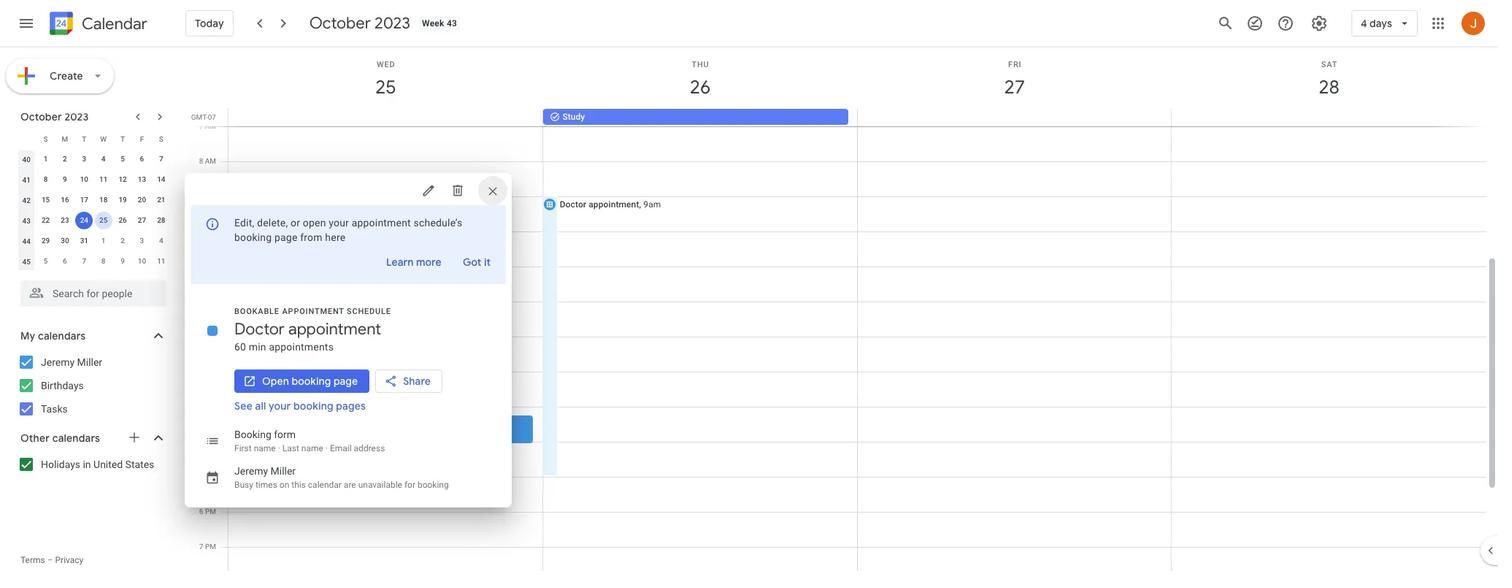 Task type: locate. For each thing, give the bounding box(es) containing it.
43 left 22 element
[[22, 217, 31, 225]]

4 inside dropdown button
[[1361, 17, 1368, 30]]

25 inside "wed 25"
[[375, 75, 395, 99]]

cell down 28 link
[[1172, 109, 1486, 126]]

6 pm
[[199, 508, 216, 516]]

25 link
[[369, 71, 403, 104]]

november 11 element
[[153, 253, 170, 270]]

1 vertical spatial 28
[[157, 216, 165, 224]]

5 up 6 pm
[[199, 473, 203, 481]]

doctor for doctor appointment
[[234, 319, 285, 340]]

15
[[42, 196, 50, 204]]

27 down fri
[[1004, 75, 1025, 99]]

1 vertical spatial ,
[[264, 429, 265, 440]]

1 horizontal spatial 43
[[447, 18, 457, 28]]

appointment up doctor appointment
[[282, 307, 344, 316]]

name down club
[[302, 443, 323, 454]]

0 horizontal spatial 8
[[44, 175, 48, 183]]

5 up 12
[[121, 155, 125, 163]]

1 horizontal spatial 3
[[140, 237, 144, 245]]

0 vertical spatial 28
[[1318, 75, 1339, 99]]

9
[[63, 175, 67, 183], [121, 257, 125, 265]]

10 right 'november 4' element
[[195, 227, 203, 235]]

1 horizontal spatial 26
[[689, 75, 710, 99]]

jeremy inside my calendars 'list'
[[41, 356, 75, 368]]

got
[[463, 256, 482, 269]]

0 vertical spatial 2
[[63, 155, 67, 163]]

Search for people text field
[[29, 280, 158, 307]]

1 vertical spatial 10
[[195, 227, 203, 235]]

booking down open booking page
[[294, 400, 334, 413]]

row group
[[17, 149, 171, 272]]

support image
[[1277, 15, 1295, 32]]

14
[[157, 175, 165, 183]]

s
[[43, 135, 48, 143], [159, 135, 163, 143]]

1 vertical spatial page
[[334, 375, 358, 388]]

calendars up in
[[52, 432, 100, 445]]

united
[[94, 459, 123, 470]]

None search field
[[0, 275, 181, 307]]

7 right november 6 element at the left of the page
[[82, 257, 86, 265]]

43 right week
[[447, 18, 457, 28]]

fri
[[1009, 60, 1022, 69]]

4 pm from the top
[[205, 508, 216, 516]]

jeremy inside jeremy miller busy times on this calendar are unavailable for booking
[[234, 465, 268, 477]]

0 vertical spatial 8
[[199, 157, 203, 165]]

28 link
[[1313, 71, 1347, 104]]

study button
[[543, 109, 849, 125]]

27 left 28 element
[[138, 216, 146, 224]]

23 element
[[56, 212, 74, 229]]

1 horizontal spatial t
[[121, 135, 125, 143]]

1 horizontal spatial ·
[[326, 443, 328, 454]]

27
[[1004, 75, 1025, 99], [138, 216, 146, 224]]

10 inside "element"
[[138, 257, 146, 265]]

open
[[303, 217, 326, 229]]

row group containing 1
[[17, 149, 171, 272]]

2 cell from the left
[[858, 109, 1172, 126]]

2 pm from the top
[[205, 438, 216, 446]]

club
[[301, 429, 319, 440]]

25 right 24
[[99, 216, 108, 224]]

0 horizontal spatial 6
[[63, 257, 67, 265]]

november 3 element
[[133, 232, 151, 250]]

t right w
[[121, 135, 125, 143]]

·
[[278, 443, 280, 454], [326, 443, 328, 454]]

t right m
[[82, 135, 86, 143]]

07
[[208, 113, 216, 121]]

2 am from the top
[[205, 157, 216, 165]]

3 cell from the left
[[1172, 109, 1486, 126]]

0 vertical spatial 9
[[63, 175, 67, 183]]

1 horizontal spatial 9
[[121, 257, 125, 265]]

m
[[62, 135, 68, 143]]

october 2023 up m
[[20, 110, 89, 123]]

45
[[22, 257, 31, 266]]

cell down 25 link
[[229, 109, 543, 126]]

jeremy miller
[[41, 356, 102, 368]]

0 horizontal spatial 10
[[80, 175, 88, 183]]

4 left days
[[1361, 17, 1368, 30]]

1 horizontal spatial miller
[[271, 465, 296, 477]]

1 horizontal spatial name
[[302, 443, 323, 454]]

, left country
[[264, 429, 265, 440]]

pm for 1 pm
[[205, 332, 216, 340]]

1 horizontal spatial doctor
[[560, 199, 587, 210]]

1 pm
[[199, 332, 216, 340]]

my
[[20, 329, 35, 343]]

8 right 41
[[44, 175, 48, 183]]

11 right november 10 "element"
[[157, 257, 165, 265]]

10 for 10 am
[[195, 227, 203, 235]]

name down the booking
[[254, 443, 276, 454]]

2 t from the left
[[121, 135, 125, 143]]

1 for november 1 element
[[101, 237, 106, 245]]

1 vertical spatial october 2023
[[20, 110, 89, 123]]

november 5 element
[[37, 253, 54, 270]]

1 vertical spatial jeremy
[[234, 465, 268, 477]]

0 horizontal spatial october 2023
[[20, 110, 89, 123]]

in
[[83, 459, 91, 470]]

0 vertical spatial doctor
[[560, 199, 587, 210]]

10 left 11 element
[[80, 175, 88, 183]]

30 element
[[56, 232, 74, 250]]

november 7 element
[[75, 253, 93, 270]]

jeremy up busy
[[234, 465, 268, 477]]

8 inside "element"
[[101, 257, 106, 265]]

0 horizontal spatial doctor
[[234, 319, 285, 340]]

2 vertical spatial 1
[[199, 332, 203, 340]]

2 s from the left
[[159, 135, 163, 143]]

0 horizontal spatial 1
[[44, 155, 48, 163]]

calendars up jeremy miller
[[38, 329, 86, 343]]

learn more
[[387, 256, 442, 269]]

for
[[405, 480, 416, 490]]

page down the or
[[275, 232, 298, 243]]

address
[[354, 443, 385, 454]]

0 horizontal spatial 9
[[63, 175, 67, 183]]

cell down "27" link
[[858, 109, 1172, 126]]

8 right november 7 element
[[101, 257, 106, 265]]

2 left the november 3 element at the left top of page
[[121, 237, 125, 245]]

1 pm from the top
[[205, 332, 216, 340]]

60 min appointments
[[234, 341, 334, 353]]

2023 up m
[[65, 110, 89, 123]]

1 row from the top
[[17, 129, 171, 149]]

my calendars list
[[3, 351, 181, 421]]

2023
[[375, 13, 410, 34], [65, 110, 89, 123]]

miller up on
[[271, 465, 296, 477]]

6 down f
[[140, 155, 144, 163]]

1 horizontal spatial page
[[334, 375, 358, 388]]

create
[[50, 69, 83, 83]]

1 am from the top
[[205, 122, 216, 130]]

1 vertical spatial october
[[20, 110, 62, 123]]

1 name from the left
[[254, 443, 276, 454]]

5 inside grid
[[199, 473, 203, 481]]

1 horizontal spatial jeremy
[[234, 465, 268, 477]]

1 horizontal spatial 1
[[101, 237, 106, 245]]

2 vertical spatial 5
[[199, 473, 203, 481]]

fri 27
[[1004, 60, 1025, 99]]

3
[[82, 155, 86, 163], [140, 237, 144, 245]]

5 row from the top
[[17, 210, 171, 231]]

0 horizontal spatial ·
[[278, 443, 280, 454]]

1 vertical spatial 3
[[140, 237, 144, 245]]

22
[[42, 216, 50, 224]]

7 up "14"
[[159, 155, 163, 163]]

27 inside row
[[138, 216, 146, 224]]

0 horizontal spatial page
[[275, 232, 298, 243]]

1 s from the left
[[43, 135, 48, 143]]

1 vertical spatial 27
[[138, 216, 146, 224]]

2 name from the left
[[302, 443, 323, 454]]

booking
[[234, 232, 272, 243], [292, 375, 331, 388], [294, 400, 334, 413], [418, 480, 449, 490]]

26 right 25 cell
[[119, 216, 127, 224]]

open booking page
[[262, 375, 358, 388]]

21
[[157, 196, 165, 204]]

0 vertical spatial 3
[[82, 155, 86, 163]]

60
[[234, 341, 246, 353]]

7 for 7 am
[[199, 122, 203, 130]]

row containing 29
[[17, 231, 171, 251]]

november 1 element
[[95, 232, 112, 250]]

0 vertical spatial jeremy
[[41, 356, 75, 368]]

am
[[205, 122, 216, 130], [205, 157, 216, 165], [205, 227, 216, 235]]

7 for 7 pm
[[199, 543, 203, 551]]

0 vertical spatial 27
[[1004, 75, 1025, 99]]

25 down wed
[[375, 75, 395, 99]]

0 vertical spatial page
[[275, 232, 298, 243]]

f
[[140, 135, 144, 143]]

0 vertical spatial 26
[[689, 75, 710, 99]]

pm
[[205, 332, 216, 340], [205, 438, 216, 446], [205, 473, 216, 481], [205, 508, 216, 516], [205, 543, 216, 551]]

2 vertical spatial 6
[[199, 508, 203, 516]]

gmt-
[[191, 113, 208, 121]]

2 horizontal spatial 6
[[199, 508, 203, 516]]

28 right 27 element
[[157, 216, 165, 224]]

2 horizontal spatial 8
[[199, 157, 203, 165]]

row
[[17, 129, 171, 149], [17, 149, 171, 169], [17, 169, 171, 190], [17, 190, 171, 210], [17, 210, 171, 231], [17, 231, 171, 251], [17, 251, 171, 272]]

0 horizontal spatial 11
[[99, 175, 108, 183]]

4 for 'november 4' element
[[159, 237, 163, 245]]

2
[[63, 155, 67, 163], [121, 237, 125, 245]]

doctor appointment , 9am
[[560, 199, 661, 210]]

1 horizontal spatial 2
[[121, 237, 125, 245]]

your up here
[[329, 217, 349, 229]]

12 element
[[114, 171, 132, 188]]

row containing s
[[17, 129, 171, 149]]

0 horizontal spatial 25
[[99, 216, 108, 224]]

1 horizontal spatial 8
[[101, 257, 106, 265]]

0 horizontal spatial miller
[[77, 356, 102, 368]]

appointment down bookable appointment schedule
[[288, 319, 381, 340]]

44
[[22, 237, 31, 245]]

7 down gmt-
[[199, 122, 203, 130]]

calendar
[[82, 14, 147, 34]]

20 element
[[133, 191, 151, 209]]

, left 9am
[[639, 199, 641, 210]]

miller inside my calendars 'list'
[[77, 356, 102, 368]]

calendar element
[[47, 9, 147, 41]]

page
[[275, 232, 298, 243], [334, 375, 358, 388]]

pm for 7 pm
[[205, 543, 216, 551]]

appointment left 9am
[[589, 199, 639, 210]]

26 inside row
[[119, 216, 127, 224]]

0 vertical spatial 25
[[375, 75, 395, 99]]

28 inside the october 2023 grid
[[157, 216, 165, 224]]

26 down thu
[[689, 75, 710, 99]]

6 down 5 pm
[[199, 508, 203, 516]]

here
[[325, 232, 346, 243]]

your
[[329, 217, 349, 229], [269, 400, 291, 413]]

7 down 6 pm
[[199, 543, 203, 551]]

row containing 15
[[17, 190, 171, 210]]

jeremy
[[41, 356, 75, 368], [234, 465, 268, 477]]

· left 'last'
[[278, 443, 280, 454]]

appointment inside edit, delete, or open your appointment schedule's booking page from here
[[352, 217, 411, 229]]

1 vertical spatial doctor
[[234, 319, 285, 340]]

calendar
[[308, 480, 342, 490]]

column header
[[17, 129, 36, 149]]

3 am from the top
[[205, 227, 216, 235]]

appointment
[[589, 199, 639, 210], [352, 217, 411, 229], [282, 307, 344, 316], [288, 319, 381, 340]]

9 left november 10 "element"
[[121, 257, 125, 265]]

1 horizontal spatial 6
[[140, 155, 144, 163]]

28 down sat
[[1318, 75, 1339, 99]]

0 horizontal spatial 26
[[119, 216, 127, 224]]

0 horizontal spatial 43
[[22, 217, 31, 225]]

1 vertical spatial 43
[[22, 217, 31, 225]]

4 up 5 pm
[[199, 438, 203, 446]]

9am
[[644, 199, 661, 210]]

share
[[403, 375, 431, 388]]

2 horizontal spatial 5
[[199, 473, 203, 481]]

16 element
[[56, 191, 74, 209]]

1 vertical spatial 2023
[[65, 110, 89, 123]]

main drawer image
[[18, 15, 35, 32]]

0 vertical spatial 43
[[447, 18, 457, 28]]

2 row from the top
[[17, 149, 171, 169]]

0 horizontal spatial 3
[[82, 155, 86, 163]]

t
[[82, 135, 86, 143], [121, 135, 125, 143]]

0 vertical spatial 10
[[80, 175, 88, 183]]

7 row from the top
[[17, 251, 171, 272]]

see all your booking pages
[[234, 400, 366, 413]]

today button
[[186, 6, 234, 41]]

11 left 12
[[99, 175, 108, 183]]

26 element
[[114, 212, 132, 229]]

am down 07 at the top
[[205, 122, 216, 130]]

0 horizontal spatial 27
[[138, 216, 146, 224]]

2023 left week
[[375, 13, 410, 34]]

0 horizontal spatial 28
[[157, 216, 165, 224]]

1
[[44, 155, 48, 163], [101, 237, 106, 245], [199, 332, 203, 340]]

2 horizontal spatial 1
[[199, 332, 203, 340]]

am left edit,
[[205, 227, 216, 235]]

· left email
[[326, 443, 328, 454]]

0 horizontal spatial name
[[254, 443, 276, 454]]

booking right for on the left
[[418, 480, 449, 490]]

booking down edit,
[[234, 232, 272, 243]]

10 right november 9 element
[[138, 257, 146, 265]]

1 horizontal spatial 25
[[375, 75, 395, 99]]

row containing 22
[[17, 210, 171, 231]]

1 for 1 pm
[[199, 332, 203, 340]]

miller inside jeremy miller busy times on this calendar are unavailable for booking
[[271, 465, 296, 477]]

pm for 4 pm
[[205, 438, 216, 446]]

page inside edit, delete, or open your appointment schedule's booking page from here
[[275, 232, 298, 243]]

appointment up learn
[[352, 217, 411, 229]]

10 am
[[195, 227, 216, 235]]

1 cell from the left
[[229, 109, 543, 126]]

0 horizontal spatial 5
[[44, 257, 48, 265]]

4 for 4 pm
[[199, 438, 203, 446]]

0 vertical spatial calendars
[[38, 329, 86, 343]]

8 down the 7 am
[[199, 157, 203, 165]]

cell
[[229, 109, 543, 126], [858, 109, 1172, 126], [1172, 109, 1486, 126]]

,
[[639, 199, 641, 210], [264, 429, 265, 440]]

1 horizontal spatial 11
[[157, 257, 165, 265]]

doctor appointment heading
[[234, 319, 381, 340]]

w
[[100, 135, 107, 143]]

0 vertical spatial october
[[309, 13, 371, 34]]

page up pages
[[334, 375, 358, 388]]

27 link
[[998, 71, 1032, 104]]

0 vertical spatial your
[[329, 217, 349, 229]]

more
[[417, 256, 442, 269]]

1 vertical spatial 1
[[101, 237, 106, 245]]

11 element
[[95, 171, 112, 188]]

8 for 'november 8' "element" at the left
[[101, 257, 106, 265]]

3 up 10 element
[[82, 155, 86, 163]]

november 4 element
[[153, 232, 170, 250]]

1 horizontal spatial s
[[159, 135, 163, 143]]

open
[[262, 375, 289, 388]]

s right f
[[159, 135, 163, 143]]

1 vertical spatial 26
[[119, 216, 127, 224]]

2 vertical spatial 10
[[138, 257, 146, 265]]

your right all
[[269, 400, 291, 413]]

tasks
[[41, 403, 68, 415]]

row containing 8
[[17, 169, 171, 190]]

4 right the november 3 element at the left top of page
[[159, 237, 163, 245]]

am down the 7 am
[[205, 157, 216, 165]]

this
[[292, 480, 306, 490]]

1 vertical spatial 25
[[99, 216, 108, 224]]

6 left november 7 element
[[63, 257, 67, 265]]

october 2023 grid
[[14, 129, 171, 272]]

5 pm from the top
[[205, 543, 216, 551]]

october 2023 up wed
[[309, 13, 410, 34]]

2 vertical spatial am
[[205, 227, 216, 235]]

0 horizontal spatial ,
[[264, 429, 265, 440]]

6 row from the top
[[17, 231, 171, 251]]

0 horizontal spatial jeremy
[[41, 356, 75, 368]]

2 down m
[[63, 155, 67, 163]]

s left m
[[43, 135, 48, 143]]

0 vertical spatial 1
[[44, 155, 48, 163]]

2 vertical spatial 8
[[101, 257, 106, 265]]

17
[[80, 196, 88, 204]]

5 right 45
[[44, 257, 48, 265]]

holidays
[[41, 459, 80, 470]]

0 horizontal spatial s
[[43, 135, 48, 143]]

12
[[119, 175, 127, 183]]

grid containing 25
[[187, 47, 1499, 571]]

43
[[447, 18, 457, 28], [22, 217, 31, 225]]

3 row from the top
[[17, 169, 171, 190]]

appointment for doctor appointment , 9am
[[589, 199, 639, 210]]

4 row from the top
[[17, 190, 171, 210]]

1 horizontal spatial 10
[[138, 257, 146, 265]]

0 vertical spatial october 2023
[[309, 13, 410, 34]]

miller for jeremy miller busy times on this calendar are unavailable for booking
[[271, 465, 296, 477]]

miller down my calendars dropdown button
[[77, 356, 102, 368]]

1 vertical spatial miller
[[271, 465, 296, 477]]

other
[[20, 432, 50, 445]]

your inside edit, delete, or open your appointment schedule's booking page from here
[[329, 217, 349, 229]]

1 vertical spatial 11
[[157, 257, 165, 265]]

jeremy up birthdays
[[41, 356, 75, 368]]

1 vertical spatial your
[[269, 400, 291, 413]]

3 left 'november 4' element
[[140, 237, 144, 245]]

5
[[121, 155, 125, 163], [44, 257, 48, 265], [199, 473, 203, 481]]

3 pm from the top
[[205, 473, 216, 481]]

week 43
[[422, 18, 457, 28]]

calendars for my calendars
[[38, 329, 86, 343]]

1 horizontal spatial 5
[[121, 155, 125, 163]]

4 days button
[[1352, 6, 1418, 41]]

grid
[[187, 47, 1499, 571]]

unavailable
[[358, 480, 402, 490]]

1 vertical spatial am
[[205, 157, 216, 165]]

0 horizontal spatial october
[[20, 110, 62, 123]]

0 vertical spatial 2023
[[375, 13, 410, 34]]

11 for 11 element
[[99, 175, 108, 183]]

9 left 10 element
[[63, 175, 67, 183]]



Task type: vqa. For each thing, say whether or not it's contained in the screenshot.
the middle *
no



Task type: describe. For each thing, give the bounding box(es) containing it.
24, today element
[[75, 212, 93, 229]]

november 10 element
[[133, 253, 151, 270]]

booking
[[234, 429, 272, 440]]

sat
[[1322, 60, 1338, 69]]

study
[[563, 112, 585, 122]]

pm for 5 pm
[[205, 473, 216, 481]]

2 · from the left
[[326, 443, 328, 454]]

my calendars button
[[3, 324, 181, 348]]

doctor for doctor appointment , 9am
[[560, 199, 587, 210]]

41
[[22, 176, 31, 184]]

7 pm
[[199, 543, 216, 551]]

3:15pm , country club park
[[234, 429, 339, 440]]

11 for november 11 element
[[157, 257, 165, 265]]

27 element
[[133, 212, 151, 229]]

times
[[256, 480, 277, 490]]

5 for 5 pm
[[199, 473, 203, 481]]

13 element
[[133, 171, 151, 188]]

17 element
[[75, 191, 93, 209]]

30
[[61, 237, 69, 245]]

25 inside 25 element
[[99, 216, 108, 224]]

19 element
[[114, 191, 132, 209]]

booking inside edit, delete, or open your appointment schedule's booking page from here
[[234, 232, 272, 243]]

november 9 element
[[114, 253, 132, 270]]

14 element
[[153, 171, 170, 188]]

privacy link
[[55, 555, 83, 565]]

doctor appointment
[[234, 319, 381, 340]]

43 inside row
[[22, 217, 31, 225]]

november 2 element
[[114, 232, 132, 250]]

15 element
[[37, 191, 54, 209]]

form
[[274, 429, 296, 440]]

jeremy for jeremy miller
[[41, 356, 75, 368]]

1 vertical spatial 9
[[121, 257, 125, 265]]

column header inside the october 2023 grid
[[17, 129, 36, 149]]

terms link
[[20, 555, 45, 565]]

pm for 6 pm
[[205, 508, 216, 516]]

0 horizontal spatial 2023
[[65, 110, 89, 123]]

all
[[255, 400, 266, 413]]

or
[[291, 217, 300, 229]]

24
[[80, 216, 88, 224]]

edit,
[[234, 217, 255, 229]]

28 element
[[153, 212, 170, 229]]

gmt-07
[[191, 113, 216, 121]]

park
[[321, 429, 339, 440]]

study row
[[222, 109, 1499, 126]]

0 horizontal spatial 2
[[63, 155, 67, 163]]

calendar heading
[[79, 14, 147, 34]]

8 for 8 am
[[199, 157, 203, 165]]

terms
[[20, 555, 45, 565]]

row containing 5
[[17, 251, 171, 272]]

22 element
[[37, 212, 54, 229]]

see all your booking pages link
[[234, 400, 366, 413]]

thu 26
[[689, 60, 710, 99]]

share button
[[376, 370, 443, 393]]

1 · from the left
[[278, 443, 280, 454]]

29 element
[[37, 232, 54, 250]]

27 inside grid
[[1004, 75, 1025, 99]]

–
[[47, 555, 53, 565]]

got it
[[463, 256, 491, 269]]

am for 8 am
[[205, 157, 216, 165]]

calendars for other calendars
[[52, 432, 100, 445]]

6 for 6 pm
[[199, 508, 203, 516]]

20
[[138, 196, 146, 204]]

1 vertical spatial 8
[[44, 175, 48, 183]]

jeremy miller busy times on this calendar are unavailable for booking
[[234, 465, 449, 490]]

7 for november 7 element
[[82, 257, 86, 265]]

thu
[[692, 60, 710, 69]]

add other calendars image
[[127, 430, 142, 445]]

bookable
[[234, 307, 280, 316]]

10 element
[[75, 171, 93, 188]]

0 vertical spatial ,
[[639, 199, 641, 210]]

1 horizontal spatial october
[[309, 13, 371, 34]]

4 for 4 days
[[1361, 17, 1368, 30]]

24 cell
[[75, 210, 94, 231]]

min
[[249, 341, 266, 353]]

wed
[[377, 60, 396, 69]]

0 vertical spatial 5
[[121, 155, 125, 163]]

settings menu image
[[1311, 15, 1329, 32]]

my calendars
[[20, 329, 86, 343]]

delete,
[[257, 217, 288, 229]]

21 element
[[153, 191, 170, 209]]

18 element
[[95, 191, 112, 209]]

learn
[[387, 256, 414, 269]]

am for 10 am
[[205, 227, 216, 235]]

25 element
[[95, 212, 112, 229]]

days
[[1370, 17, 1393, 30]]

10 for 10 element
[[80, 175, 88, 183]]

wed 25
[[375, 60, 396, 99]]

privacy
[[55, 555, 83, 565]]

other calendars button
[[3, 427, 181, 450]]

1 horizontal spatial 2023
[[375, 13, 410, 34]]

16
[[61, 196, 69, 204]]

busy
[[234, 480, 253, 490]]

pages
[[336, 400, 366, 413]]

3:15pm
[[234, 429, 264, 440]]

4 pm
[[199, 438, 216, 446]]

7 am
[[199, 122, 216, 130]]

delete appointment schedule image
[[451, 183, 465, 198]]

booking inside jeremy miller busy times on this calendar are unavailable for booking
[[418, 480, 449, 490]]

miller for jeremy miller
[[77, 356, 102, 368]]

states
[[125, 459, 154, 470]]

appointment for doctor appointment
[[288, 319, 381, 340]]

got it button
[[454, 245, 500, 280]]

0 horizontal spatial your
[[269, 400, 291, 413]]

1 t from the left
[[82, 135, 86, 143]]

booking up see all your booking pages
[[292, 375, 331, 388]]

29
[[42, 237, 50, 245]]

other calendars
[[20, 432, 100, 445]]

4 days
[[1361, 17, 1393, 30]]

31 element
[[75, 232, 93, 250]]

from
[[300, 232, 323, 243]]

holidays in united states
[[41, 459, 154, 470]]

1 horizontal spatial 28
[[1318, 75, 1339, 99]]

november 6 element
[[56, 253, 74, 270]]

40
[[22, 155, 31, 163]]

5 for november 5 element
[[44, 257, 48, 265]]

5 pm
[[199, 473, 216, 481]]

8 am
[[199, 157, 216, 165]]

42
[[22, 196, 31, 204]]

25 cell
[[94, 210, 113, 231]]

row group inside the october 2023 grid
[[17, 149, 171, 272]]

see
[[234, 400, 253, 413]]

am for 7 am
[[205, 122, 216, 130]]

appointment for bookable appointment schedule
[[282, 307, 344, 316]]

jeremy for jeremy miller busy times on this calendar are unavailable for booking
[[234, 465, 268, 477]]

10 for november 10 "element"
[[138, 257, 146, 265]]

row containing 1
[[17, 149, 171, 169]]

4 down w
[[101, 155, 106, 163]]

6 for november 6 element at the left of the page
[[63, 257, 67, 265]]

18
[[99, 196, 108, 204]]

13
[[138, 175, 146, 183]]

sat 28
[[1318, 60, 1339, 99]]

schedule
[[347, 307, 391, 316]]

november 8 element
[[95, 253, 112, 270]]

create button
[[6, 58, 114, 93]]

on
[[280, 480, 289, 490]]

last
[[282, 443, 299, 454]]

appointments
[[269, 341, 334, 353]]

23
[[61, 216, 69, 224]]

today
[[195, 17, 224, 30]]



